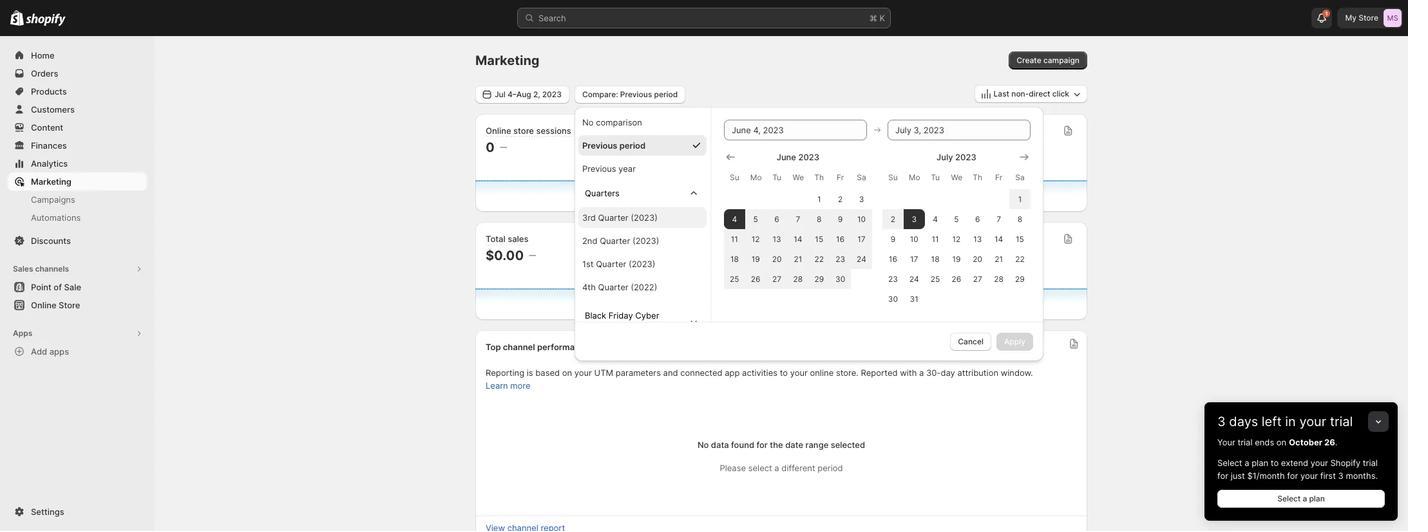 Task type: vqa. For each thing, say whether or not it's contained in the screenshot.


Task type: describe. For each thing, give the bounding box(es) containing it.
0 horizontal spatial 9 button
[[830, 209, 851, 229]]

a inside the reporting is based on your utm parameters and connected app activities to your online store. reported with a 30-day attribution window. learn more
[[919, 368, 924, 378]]

on for based
[[562, 368, 572, 378]]

top
[[486, 342, 501, 352]]

3 inside dropdown button
[[1218, 414, 1226, 430]]

15 for 1st "15" 'button' from right
[[1016, 234, 1024, 244]]

reporting is based on your utm parameters and connected app activities to your online store. reported with a 30-day attribution window. learn more
[[486, 368, 1033, 391]]

quarters
[[585, 188, 620, 198]]

store for 0%
[[721, 126, 742, 136]]

no change image for sales
[[529, 251, 536, 261]]

a right select
[[775, 463, 779, 474]]

0
[[486, 140, 495, 155]]

apps
[[13, 329, 32, 338]]

no change image for 0%
[[718, 142, 725, 153]]

home link
[[8, 46, 147, 64]]

0 horizontal spatial 26
[[751, 274, 761, 284]]

1 11 button from the left
[[724, 229, 745, 249]]

1 inside dropdown button
[[1326, 10, 1328, 17]]

add apps
[[31, 347, 69, 357]]

1st quarter (2023)
[[582, 259, 656, 269]]

0 horizontal spatial 10 button
[[851, 209, 872, 229]]

1 15 button from the left
[[809, 229, 830, 249]]

sales channels
[[13, 264, 69, 274]]

9 for the rightmost 9 button
[[891, 234, 896, 244]]

1 22 from the left
[[815, 254, 824, 264]]

is
[[527, 368, 533, 378]]

0 horizontal spatial 2 button
[[830, 189, 851, 209]]

add
[[31, 347, 47, 357]]

$1/month
[[1248, 471, 1285, 481]]

(2023) for 3rd quarter (2023)
[[631, 212, 658, 223]]

1 horizontal spatial 24 button
[[904, 269, 925, 289]]

2 for leftmost 2 button
[[838, 194, 843, 204]]

⌘
[[870, 13, 877, 23]]

months.
[[1346, 471, 1378, 481]]

utm
[[594, 368, 613, 378]]

1st quarter (2023) button
[[578, 254, 707, 274]]

performance
[[537, 342, 590, 352]]

1 7 button from the left
[[788, 209, 809, 229]]

2 4 button from the left
[[925, 209, 946, 229]]

quarter for 1st
[[596, 259, 626, 269]]

no data found for the date range selected
[[698, 440, 865, 450]]

27 for 1st '27' button from the left
[[772, 274, 782, 284]]

quarters button
[[580, 181, 705, 205]]

1 25 from the left
[[730, 274, 739, 284]]

no comparison
[[582, 117, 642, 127]]

(2023) for 2nd quarter (2023)
[[633, 235, 659, 246]]

2 20 button from the left
[[967, 249, 988, 269]]

july 2023
[[937, 152, 977, 162]]

1 18 from the left
[[730, 254, 739, 264]]

1 22 button from the left
[[809, 249, 830, 269]]

settings link
[[8, 503, 147, 521]]

2 25 from the left
[[931, 274, 940, 284]]

attributed for orders
[[930, 234, 970, 244]]

28 for second 28 button
[[994, 274, 1004, 284]]

2 15 button from the left
[[1010, 229, 1031, 249]]

su for july
[[888, 172, 898, 182]]

.
[[1335, 437, 1338, 448]]

th for july 2023
[[973, 172, 983, 182]]

8 for 1st 8 button from right
[[1018, 214, 1023, 224]]

previous for previous period
[[582, 140, 618, 150]]

31 button
[[904, 289, 925, 309]]

1 28 button from the left
[[788, 269, 809, 289]]

tuesday element for june
[[766, 166, 788, 189]]

previous year button
[[578, 158, 707, 179]]

last non-direct click button
[[974, 85, 1087, 103]]

june 2023
[[777, 152, 820, 162]]

trial inside dropdown button
[[1330, 414, 1353, 430]]

please
[[720, 463, 746, 474]]

finances
[[31, 140, 67, 151]]

a down select a plan to extend your shopify trial for just $1/month for your first 3 months.
[[1303, 494, 1307, 504]]

my store
[[1345, 13, 1379, 23]]

your
[[1218, 437, 1236, 448]]

quarter for 3rd
[[598, 212, 629, 223]]

orders link
[[8, 64, 147, 82]]

1 21 button from the left
[[788, 249, 809, 269]]

thursday element for july 2023
[[967, 166, 988, 189]]

my
[[1345, 13, 1357, 23]]

1 horizontal spatial 16 button
[[883, 249, 904, 269]]

1 26 button from the left
[[745, 269, 766, 289]]

2 6 button from the left
[[967, 209, 988, 229]]

fr for july 2023
[[995, 172, 1003, 182]]

30 for 23
[[888, 294, 898, 304]]

quarter for 4th
[[598, 282, 629, 292]]

saturday element for june 2023
[[851, 166, 872, 189]]

1 horizontal spatial for
[[1218, 471, 1229, 481]]

compare:
[[582, 89, 618, 99]]

0 horizontal spatial shopify image
[[10, 10, 24, 26]]

1 horizontal spatial marketing
[[475, 53, 540, 68]]

apps
[[49, 347, 69, 357]]

previous period
[[582, 140, 646, 150]]

2 18 from the left
[[931, 254, 940, 264]]

1 5 from the left
[[753, 214, 758, 224]]

1 13 from the left
[[773, 234, 781, 244]]

1 horizontal spatial 24
[[910, 274, 919, 284]]

2,
[[533, 89, 540, 99]]

2 14 button from the left
[[988, 229, 1010, 249]]

1 4 button from the left
[[724, 209, 745, 229]]

to inside the reporting is based on your utm parameters and connected app activities to your online store. reported with a 30-day attribution window. learn more
[[780, 368, 788, 378]]

connected
[[680, 368, 723, 378]]

10 for rightmost 10 button
[[910, 234, 919, 244]]

channel
[[503, 342, 535, 352]]

0 horizontal spatial 3 button
[[851, 189, 872, 209]]

21 for second 21 button from the right
[[794, 254, 802, 264]]

the
[[770, 440, 783, 450]]

2 22 button from the left
[[1010, 249, 1031, 269]]

30-
[[926, 368, 941, 378]]

online store button
[[0, 296, 155, 314]]

2023 for july
[[955, 152, 977, 162]]

1 horizontal spatial 10 button
[[904, 229, 925, 249]]

content
[[31, 122, 63, 133]]

day
[[941, 368, 955, 378]]

average order value
[[901, 126, 981, 136]]

14 for first 14 button from the right
[[995, 234, 1003, 244]]

7 for second '7' button from right
[[796, 214, 800, 224]]

more
[[510, 381, 531, 391]]

3 inside select a plan to extend your shopify trial for just $1/month for your first 3 months.
[[1338, 471, 1344, 481]]

1 horizontal spatial 26
[[952, 274, 961, 284]]

21 for 2nd 21 button
[[995, 254, 1003, 264]]

1 14 button from the left
[[788, 229, 809, 249]]

thursday element for june 2023
[[809, 166, 830, 189]]

1 horizontal spatial 23 button
[[883, 269, 904, 289]]

tu for july 2023
[[931, 172, 940, 182]]

analytics link
[[8, 155, 147, 173]]

search
[[539, 13, 566, 23]]

july
[[937, 152, 953, 162]]

wednesday element for july
[[946, 166, 967, 189]]

date
[[785, 440, 803, 450]]

sales channels button
[[8, 260, 147, 278]]

tuesday element for july
[[925, 166, 946, 189]]

automations link
[[8, 209, 147, 227]]

click
[[1052, 89, 1069, 99]]

$0.00 for total
[[486, 248, 524, 263]]

$0.00 for average
[[901, 140, 939, 155]]

1 18 button from the left
[[724, 249, 745, 269]]

YYYY-MM-DD text field
[[888, 120, 1031, 140]]

2 29 button from the left
[[1010, 269, 1031, 289]]

total sales
[[486, 234, 529, 244]]

2 11 button from the left
[[925, 229, 946, 249]]

jul 4–aug 2, 2023
[[495, 89, 562, 99]]

1 25 button from the left
[[724, 269, 745, 289]]

marketing for sales attributed to marketing
[[769, 234, 810, 244]]

just
[[1231, 471, 1245, 481]]

compare: previous period button
[[575, 85, 686, 103]]

1 horizontal spatial 17 button
[[904, 249, 925, 269]]

0 horizontal spatial for
[[757, 440, 768, 450]]

sales attributed to marketing
[[693, 234, 810, 244]]

orders for orders
[[31, 68, 58, 79]]

1 vertical spatial 17
[[910, 254, 918, 264]]

11 for second 11 button from right
[[731, 234, 738, 244]]

23 for 23 button to the left
[[836, 254, 845, 264]]

window.
[[1001, 368, 1033, 378]]

sales for sales channels
[[13, 264, 33, 274]]

sales for sales attributed to marketing
[[693, 234, 715, 244]]

4th
[[582, 282, 596, 292]]

quarter for 2nd
[[600, 235, 630, 246]]

(2022)
[[631, 282, 657, 292]]

fr for june 2023
[[837, 172, 844, 182]]

with
[[900, 368, 917, 378]]

0 horizontal spatial 24 button
[[851, 249, 872, 269]]

th for june 2023
[[815, 172, 824, 182]]

3 days left in your trial button
[[1205, 403, 1398, 430]]

2 28 button from the left
[[988, 269, 1010, 289]]

online store sessions
[[486, 126, 571, 136]]

1 29 from the left
[[815, 274, 824, 284]]

your left utm
[[575, 368, 592, 378]]

data
[[711, 440, 729, 450]]

app
[[725, 368, 740, 378]]

store for online store
[[59, 300, 80, 311]]

analytics
[[31, 158, 68, 169]]

your left online
[[790, 368, 808, 378]]

sale
[[64, 282, 81, 292]]

last non-direct click
[[994, 89, 1069, 99]]

0 vertical spatial 17
[[858, 234, 866, 244]]

period inside compare: previous period dropdown button
[[654, 89, 678, 99]]

1 horizontal spatial no change image
[[915, 251, 922, 261]]

26 inside the 3 days left in your trial element
[[1325, 437, 1335, 448]]

and
[[663, 368, 678, 378]]

3rd quarter (2023)
[[582, 212, 658, 223]]

30 button for 29
[[830, 269, 851, 289]]

2 29 from the left
[[1015, 274, 1025, 284]]

learn more link
[[486, 381, 531, 391]]

2 22 from the left
[[1015, 254, 1025, 264]]

2 12 button from the left
[[946, 229, 967, 249]]

we for july
[[951, 172, 963, 182]]

create
[[1017, 55, 1042, 65]]

3 days left in your trial element
[[1205, 436, 1398, 521]]

june
[[777, 152, 796, 162]]

2 13 from the left
[[974, 234, 982, 244]]

1 horizontal spatial shopify image
[[26, 13, 66, 26]]

1 horizontal spatial 9 button
[[883, 229, 904, 249]]

⌘ k
[[870, 13, 885, 23]]

1 horizontal spatial 3 button
[[904, 209, 925, 229]]

store.
[[836, 368, 859, 378]]

top channel performance
[[486, 342, 590, 352]]

0 horizontal spatial 24
[[857, 254, 866, 264]]

point of sale
[[31, 282, 81, 292]]

1 8 button from the left
[[809, 209, 830, 229]]

products
[[31, 86, 67, 97]]

create campaign button
[[1009, 52, 1087, 70]]

12 for first 12 button from the right
[[952, 234, 961, 244]]

marketing inside the marketing link
[[31, 177, 71, 187]]

4th quarter (2022) button
[[578, 277, 707, 297]]

1 for 2nd 1 button from the left
[[1018, 194, 1022, 204]]

no comparison button
[[578, 112, 707, 132]]

1 vertical spatial trial
[[1238, 437, 1253, 448]]

non-
[[1012, 89, 1029, 99]]

0 horizontal spatial 17 button
[[851, 229, 872, 249]]

0 horizontal spatial 16 button
[[830, 229, 851, 249]]



Task type: locate. For each thing, give the bounding box(es) containing it.
2 27 from the left
[[973, 274, 982, 284]]

19 down orders attributed to marketing
[[952, 254, 961, 264]]

black friday cyber monday button
[[580, 304, 705, 340]]

1 horizontal spatial attributed
[[930, 234, 970, 244]]

1 thursday element from the left
[[809, 166, 830, 189]]

1 horizontal spatial 21
[[995, 254, 1003, 264]]

17
[[858, 234, 866, 244], [910, 254, 918, 264]]

2 sa from the left
[[1015, 172, 1025, 182]]

no change image down sales attributed to marketing
[[736, 251, 744, 261]]

2 12 from the left
[[952, 234, 961, 244]]

wednesday element down "june 2023"
[[788, 166, 809, 189]]

sa for july 2023
[[1015, 172, 1025, 182]]

average
[[901, 126, 933, 136]]

2 28 from the left
[[994, 274, 1004, 284]]

1 4 from the left
[[732, 214, 737, 224]]

1 saturday element from the left
[[851, 166, 872, 189]]

shopify image
[[10, 10, 24, 26], [26, 13, 66, 26]]

28 button down sales attributed to marketing
[[788, 269, 809, 289]]

fr
[[837, 172, 844, 182], [995, 172, 1003, 182]]

select a plan to extend your shopify trial for just $1/month for your first 3 months.
[[1218, 458, 1378, 481]]

0 horizontal spatial 5 button
[[745, 209, 766, 229]]

quarter right 1st in the left of the page
[[596, 259, 626, 269]]

k
[[880, 13, 885, 23]]

2 5 from the left
[[954, 214, 959, 224]]

1 horizontal spatial thursday element
[[967, 166, 988, 189]]

my store image
[[1384, 9, 1402, 27]]

plan up $1/month
[[1252, 458, 1269, 468]]

2 6 from the left
[[975, 214, 980, 224]]

2 friday element from the left
[[988, 166, 1010, 189]]

mo down average at the right of the page
[[909, 172, 920, 182]]

add apps button
[[8, 343, 147, 361]]

days
[[1229, 414, 1258, 430]]

learn
[[486, 381, 508, 391]]

0 horizontal spatial no change image
[[500, 142, 507, 153]]

1 horizontal spatial 14
[[995, 234, 1003, 244]]

1 horizontal spatial wednesday element
[[946, 166, 967, 189]]

quarter down 1st quarter (2023)
[[598, 282, 629, 292]]

0 horizontal spatial orders
[[31, 68, 58, 79]]

0 horizontal spatial store
[[513, 126, 534, 136]]

sunday element for july
[[883, 166, 904, 189]]

6 button up orders attributed to marketing
[[967, 209, 988, 229]]

11 for 1st 11 button from the right
[[932, 234, 939, 244]]

0 horizontal spatial 11 button
[[724, 229, 745, 249]]

7 button
[[788, 209, 809, 229], [988, 209, 1010, 229]]

your up the first
[[1311, 458, 1328, 468]]

28 for 2nd 28 button from the right
[[793, 274, 803, 284]]

no change image up 31
[[915, 251, 922, 261]]

no inside button
[[582, 117, 594, 127]]

1 horizontal spatial 7 button
[[988, 209, 1010, 229]]

2 horizontal spatial period
[[818, 463, 843, 474]]

store
[[1359, 13, 1379, 23], [59, 300, 80, 311]]

plan
[[1252, 458, 1269, 468], [1309, 494, 1325, 504]]

16 for 16 button to the left
[[836, 234, 845, 244]]

2 13 button from the left
[[967, 229, 988, 249]]

1 horizontal spatial online
[[486, 126, 511, 136]]

19 button down sales attributed to marketing
[[745, 249, 766, 269]]

1 horizontal spatial 19 button
[[946, 249, 967, 269]]

select a plan
[[1278, 494, 1325, 504]]

0 horizontal spatial trial
[[1238, 437, 1253, 448]]

th down july 2023
[[973, 172, 983, 182]]

1 horizontal spatial marketing
[[983, 234, 1023, 244]]

(2023) up 2nd quarter (2023) button
[[631, 212, 658, 223]]

attributed
[[717, 234, 757, 244], [930, 234, 970, 244]]

8 for 2nd 8 button from right
[[817, 214, 822, 224]]

8 button
[[809, 209, 830, 229], [1010, 209, 1031, 229]]

27 down orders attributed to marketing
[[973, 274, 982, 284]]

your up october
[[1300, 414, 1327, 430]]

orders for orders attributed to marketing
[[901, 234, 928, 244]]

5 up orders attributed to marketing
[[954, 214, 959, 224]]

3 days left in your trial
[[1218, 414, 1353, 430]]

19
[[752, 254, 760, 264], [952, 254, 961, 264]]

8
[[817, 214, 822, 224], [1018, 214, 1023, 224]]

5 button up orders attributed to marketing
[[946, 209, 967, 229]]

monday element down online store conversion rate
[[745, 166, 766, 189]]

1 horizontal spatial 25 button
[[925, 269, 946, 289]]

reported
[[861, 368, 898, 378]]

21 button
[[788, 249, 809, 269], [988, 249, 1010, 269]]

on
[[562, 368, 572, 378], [1277, 437, 1287, 448]]

0 horizontal spatial 7
[[796, 214, 800, 224]]

2nd quarter (2023)
[[582, 235, 659, 246]]

select up just
[[1218, 458, 1242, 468]]

21 button down orders attributed to marketing
[[988, 249, 1010, 269]]

plan for select a plan
[[1309, 494, 1325, 504]]

5 up sales attributed to marketing
[[753, 214, 758, 224]]

1 27 button from the left
[[766, 269, 788, 289]]

tu down june
[[773, 172, 781, 182]]

1 sunday element from the left
[[724, 166, 745, 189]]

2 7 from the left
[[997, 214, 1001, 224]]

0 horizontal spatial 1 button
[[809, 189, 830, 209]]

tu down 'july'
[[931, 172, 940, 182]]

2 19 from the left
[[952, 254, 961, 264]]

27 down sales attributed to marketing
[[772, 274, 782, 284]]

a up just
[[1245, 458, 1249, 468]]

sunday element
[[724, 166, 745, 189], [883, 166, 904, 189]]

1 horizontal spatial 27 button
[[967, 269, 988, 289]]

campaigns
[[31, 195, 75, 205]]

1 6 from the left
[[775, 214, 779, 224]]

5 button up sales attributed to marketing
[[745, 209, 766, 229]]

for left just
[[1218, 471, 1229, 481]]

$0.00 down sales attributed to marketing
[[693, 248, 731, 263]]

1 for 2nd 1 button from the right
[[818, 194, 821, 204]]

15 button
[[809, 229, 830, 249], [1010, 229, 1031, 249]]

2 horizontal spatial 26
[[1325, 437, 1335, 448]]

0 horizontal spatial 4
[[732, 214, 737, 224]]

select down select a plan to extend your shopify trial for just $1/month for your first 3 months.
[[1278, 494, 1301, 504]]

21 down orders attributed to marketing
[[995, 254, 1003, 264]]

4 button
[[724, 209, 745, 229], [925, 209, 946, 229]]

1 11 from the left
[[731, 234, 738, 244]]

we down july 2023
[[951, 172, 963, 182]]

settings
[[31, 507, 64, 517]]

store for 0
[[513, 126, 534, 136]]

YYYY-MM-DD text field
[[724, 120, 867, 140]]

we
[[793, 172, 804, 182], [951, 172, 963, 182]]

on inside the reporting is based on your utm parameters and connected app activities to your online store. reported with a 30-day attribution window. learn more
[[562, 368, 572, 378]]

black
[[585, 310, 606, 321]]

customers
[[31, 104, 75, 115]]

no for no comparison
[[582, 117, 594, 127]]

1 8 from the left
[[817, 214, 822, 224]]

6 for second 6 button from the left
[[975, 214, 980, 224]]

1 sa from the left
[[857, 172, 866, 182]]

friday element
[[830, 166, 851, 189], [988, 166, 1010, 189]]

1 horizontal spatial 13
[[974, 234, 982, 244]]

0 horizontal spatial su
[[730, 172, 739, 182]]

0 horizontal spatial 4 button
[[724, 209, 745, 229]]

0 vertical spatial marketing
[[475, 53, 540, 68]]

2 th from the left
[[973, 172, 983, 182]]

1 button
[[1312, 8, 1333, 28]]

plan inside select a plan to extend your shopify trial for just $1/month for your first 3 months.
[[1252, 458, 1269, 468]]

2 sunday element from the left
[[883, 166, 904, 189]]

27 for 2nd '27' button
[[973, 274, 982, 284]]

26 right october
[[1325, 437, 1335, 448]]

29 button
[[809, 269, 830, 289], [1010, 269, 1031, 289]]

5
[[753, 214, 758, 224], [954, 214, 959, 224]]

13 button
[[766, 229, 788, 249], [967, 229, 988, 249]]

your inside dropdown button
[[1300, 414, 1327, 430]]

no change image for 0
[[500, 142, 507, 153]]

2 4 from the left
[[933, 214, 938, 224]]

friday element for june 2023
[[830, 166, 851, 189]]

22 button
[[809, 249, 830, 269], [1010, 249, 1031, 269]]

different
[[782, 463, 815, 474]]

period up no comparison button
[[654, 89, 678, 99]]

on right 'ends'
[[1277, 437, 1287, 448]]

2 20 from the left
[[973, 254, 983, 264]]

we down "june 2023"
[[793, 172, 804, 182]]

store down sale
[[59, 300, 80, 311]]

2 26 button from the left
[[946, 269, 967, 289]]

previous up previous year
[[582, 140, 618, 150]]

discounts
[[31, 236, 71, 246]]

quarter inside button
[[598, 282, 629, 292]]

no change image for $0.00
[[736, 251, 744, 261]]

home
[[31, 50, 55, 61]]

0 horizontal spatial 2023
[[542, 89, 562, 99]]

7 up sales attributed to marketing
[[796, 214, 800, 224]]

1 su from the left
[[730, 172, 739, 182]]

1 vertical spatial 30
[[888, 294, 898, 304]]

1 5 button from the left
[[745, 209, 766, 229]]

2 8 button from the left
[[1010, 209, 1031, 229]]

2 horizontal spatial online
[[693, 126, 719, 136]]

1 29 button from the left
[[809, 269, 830, 289]]

0 horizontal spatial 1
[[818, 194, 821, 204]]

store right my
[[1359, 13, 1379, 23]]

16 for the right 16 button
[[889, 254, 897, 264]]

select for select a plan
[[1278, 494, 1301, 504]]

grid containing july
[[883, 150, 1031, 309]]

tuesday element down june
[[766, 166, 788, 189]]

based
[[536, 368, 560, 378]]

23
[[836, 254, 845, 264], [888, 274, 898, 284]]

black friday cyber monday
[[585, 310, 659, 333]]

24
[[857, 254, 866, 264], [910, 274, 919, 284]]

of
[[54, 282, 62, 292]]

tuesday element down 'july'
[[925, 166, 946, 189]]

1 horizontal spatial orders
[[901, 234, 928, 244]]

28
[[793, 274, 803, 284], [994, 274, 1004, 284]]

0 horizontal spatial 19
[[752, 254, 760, 264]]

0 horizontal spatial tuesday element
[[766, 166, 788, 189]]

range
[[806, 440, 829, 450]]

2 1 button from the left
[[1010, 189, 1031, 209]]

1 vertical spatial store
[[59, 300, 80, 311]]

18 button down orders attributed to marketing
[[925, 249, 946, 269]]

1 attributed from the left
[[717, 234, 757, 244]]

select for select a plan to extend your shopify trial for just $1/month for your first 3 months.
[[1218, 458, 1242, 468]]

30 button for 23
[[883, 289, 904, 309]]

order
[[936, 126, 957, 136]]

no for no data found for the date range selected
[[698, 440, 709, 450]]

9 for 9 button to the left
[[838, 214, 843, 224]]

parameters
[[616, 368, 661, 378]]

wednesday element down july 2023
[[946, 166, 967, 189]]

for
[[757, 440, 768, 450], [1218, 471, 1229, 481], [1287, 471, 1298, 481]]

30 button
[[830, 269, 851, 289], [883, 289, 904, 309]]

sunday element down average at the right of the page
[[883, 166, 904, 189]]

1 store from the left
[[513, 126, 534, 136]]

1 horizontal spatial 15 button
[[1010, 229, 1031, 249]]

2023 inside dropdown button
[[542, 89, 562, 99]]

1 vertical spatial 23
[[888, 274, 898, 284]]

1 tu from the left
[[773, 172, 781, 182]]

4 button up orders attributed to marketing
[[925, 209, 946, 229]]

thursday element
[[809, 166, 830, 189], [967, 166, 988, 189]]

1 20 from the left
[[772, 254, 782, 264]]

1 horizontal spatial fr
[[995, 172, 1003, 182]]

plan for select a plan to extend your shopify trial for just $1/month for your first 3 months.
[[1252, 458, 1269, 468]]

trial
[[1330, 414, 1353, 430], [1238, 437, 1253, 448], [1363, 458, 1378, 468]]

2 8 from the left
[[1018, 214, 1023, 224]]

25 button down sales attributed to marketing
[[724, 269, 745, 289]]

26 down sales attributed to marketing
[[751, 274, 761, 284]]

1 horizontal spatial 18
[[931, 254, 940, 264]]

0 horizontal spatial 19 button
[[745, 249, 766, 269]]

a inside select a plan to extend your shopify trial for just $1/month for your first 3 months.
[[1245, 458, 1249, 468]]

1 horizontal spatial 23
[[888, 274, 898, 284]]

no change image
[[500, 142, 507, 153], [718, 142, 725, 153], [736, 251, 744, 261]]

for left the
[[757, 440, 768, 450]]

0 horizontal spatial 27
[[772, 274, 782, 284]]

2 11 from the left
[[932, 234, 939, 244]]

1 vertical spatial 9
[[891, 234, 896, 244]]

1 horizontal spatial 28
[[994, 274, 1004, 284]]

2 horizontal spatial 1
[[1326, 10, 1328, 17]]

2 horizontal spatial trial
[[1363, 458, 1378, 468]]

0 vertical spatial 10
[[857, 214, 866, 224]]

0 horizontal spatial 28
[[793, 274, 803, 284]]

$0.00 for sales
[[693, 248, 731, 263]]

1 vertical spatial previous
[[582, 140, 618, 150]]

2023 right 2,
[[542, 89, 562, 99]]

previous period button
[[578, 135, 707, 156]]

store left conversion
[[721, 126, 742, 136]]

1 horizontal spatial 18 button
[[925, 249, 946, 269]]

no change image for order
[[944, 142, 951, 153]]

2 21 button from the left
[[988, 249, 1010, 269]]

online for 0%
[[693, 126, 719, 136]]

2 su from the left
[[888, 172, 898, 182]]

quarter up 1st quarter (2023)
[[600, 235, 630, 246]]

no change image right 0%
[[718, 142, 725, 153]]

orders down home
[[31, 68, 58, 79]]

select inside select a plan to extend your shopify trial for just $1/month for your first 3 months.
[[1218, 458, 1242, 468]]

online
[[486, 126, 511, 136], [693, 126, 719, 136], [31, 300, 56, 311]]

trial up months.
[[1363, 458, 1378, 468]]

1 friday element from the left
[[830, 166, 851, 189]]

2 wednesday element from the left
[[946, 166, 967, 189]]

19 down sales attributed to marketing
[[752, 254, 760, 264]]

monday element down average at the right of the page
[[904, 166, 925, 189]]

2 15 from the left
[[1016, 234, 1024, 244]]

21
[[794, 254, 802, 264], [995, 254, 1003, 264]]

11
[[731, 234, 738, 244], [932, 234, 939, 244]]

no left data on the right bottom
[[698, 440, 709, 450]]

no change image
[[944, 142, 951, 153], [529, 251, 536, 261], [915, 251, 922, 261]]

1 tuesday element from the left
[[766, 166, 788, 189]]

1 horizontal spatial 2
[[891, 214, 895, 224]]

0 horizontal spatial 2
[[838, 194, 843, 204]]

1 horizontal spatial sunday element
[[883, 166, 904, 189]]

1 20 button from the left
[[766, 249, 788, 269]]

period down range
[[818, 463, 843, 474]]

2 19 button from the left
[[946, 249, 967, 269]]

18 down orders attributed to marketing
[[931, 254, 940, 264]]

value
[[959, 126, 981, 136]]

left
[[1262, 414, 1282, 430]]

on inside the 3 days left in your trial element
[[1277, 437, 1287, 448]]

your left the first
[[1301, 471, 1318, 481]]

1 horizontal spatial plan
[[1309, 494, 1325, 504]]

thursday element down july 2023
[[967, 166, 988, 189]]

saturday element for july 2023
[[1010, 166, 1031, 189]]

$0.00 down total sales
[[486, 248, 524, 263]]

(2023) for 1st quarter (2023)
[[629, 259, 656, 269]]

1 horizontal spatial store
[[1359, 13, 1379, 23]]

to
[[759, 234, 767, 244], [972, 234, 980, 244], [780, 368, 788, 378], [1271, 458, 1279, 468]]

period up year
[[620, 140, 646, 150]]

20 down orders attributed to marketing
[[973, 254, 983, 264]]

previous up no comparison button
[[620, 89, 652, 99]]

grid
[[724, 150, 872, 289], [883, 150, 1031, 309]]

0 vertical spatial period
[[654, 89, 678, 99]]

1 7 from the left
[[796, 214, 800, 224]]

1 fr from the left
[[837, 172, 844, 182]]

1 horizontal spatial 20 button
[[967, 249, 988, 269]]

previous year
[[582, 163, 636, 174]]

15 for second "15" 'button' from right
[[815, 234, 823, 244]]

mo down online store conversion rate
[[750, 172, 762, 182]]

previous for previous year
[[582, 163, 616, 174]]

2 horizontal spatial no change image
[[944, 142, 951, 153]]

online for 0
[[486, 126, 511, 136]]

1 horizontal spatial 19
[[952, 254, 961, 264]]

18 down sales attributed to marketing
[[730, 254, 739, 264]]

30 for 29
[[836, 274, 845, 284]]

grid containing june
[[724, 150, 872, 289]]

online inside button
[[31, 300, 56, 311]]

0 horizontal spatial 21 button
[[788, 249, 809, 269]]

store inside button
[[59, 300, 80, 311]]

2 27 button from the left
[[967, 269, 988, 289]]

0 horizontal spatial 8 button
[[809, 209, 830, 229]]

(2023)
[[631, 212, 658, 223], [633, 235, 659, 246], [629, 259, 656, 269]]

2 5 button from the left
[[946, 209, 967, 229]]

1 th from the left
[[815, 172, 824, 182]]

0 horizontal spatial 13
[[773, 234, 781, 244]]

27 button down orders attributed to marketing
[[967, 269, 988, 289]]

0 horizontal spatial 22
[[815, 254, 824, 264]]

previous inside compare: previous period dropdown button
[[620, 89, 652, 99]]

selected
[[831, 440, 865, 450]]

sales inside button
[[13, 264, 33, 274]]

th
[[815, 172, 824, 182], [973, 172, 983, 182]]

31
[[910, 294, 919, 304]]

quarter right 3rd in the top left of the page
[[598, 212, 629, 223]]

online
[[810, 368, 834, 378]]

0 horizontal spatial 13 button
[[766, 229, 788, 249]]

1 horizontal spatial we
[[951, 172, 963, 182]]

2 7 button from the left
[[988, 209, 1010, 229]]

sa for june 2023
[[857, 172, 866, 182]]

19 button down orders attributed to marketing
[[946, 249, 967, 269]]

26 button down sales attributed to marketing
[[745, 269, 766, 289]]

su
[[730, 172, 739, 182], [888, 172, 898, 182]]

monday element for july
[[904, 166, 925, 189]]

period inside previous period "button"
[[620, 140, 646, 150]]

2 horizontal spatial for
[[1287, 471, 1298, 481]]

1 horizontal spatial 11
[[932, 234, 939, 244]]

store for my store
[[1359, 13, 1379, 23]]

28 down orders attributed to marketing
[[994, 274, 1004, 284]]

0 horizontal spatial friday element
[[830, 166, 851, 189]]

1 we from the left
[[793, 172, 804, 182]]

point of sale link
[[8, 278, 147, 296]]

0 horizontal spatial 21
[[794, 254, 802, 264]]

0 horizontal spatial 28 button
[[788, 269, 809, 289]]

thursday element down "june 2023"
[[809, 166, 830, 189]]

2 25 button from the left
[[925, 269, 946, 289]]

12 for 2nd 12 button from right
[[752, 234, 760, 244]]

0 horizontal spatial 5
[[753, 214, 758, 224]]

monday element for june
[[745, 166, 766, 189]]

select a plan link
[[1218, 490, 1385, 508]]

14 for 1st 14 button from left
[[794, 234, 802, 244]]

1 monday element from the left
[[745, 166, 766, 189]]

0 horizontal spatial 8
[[817, 214, 822, 224]]

23 for the right 23 button
[[888, 274, 898, 284]]

2 attributed from the left
[[930, 234, 970, 244]]

a left 30-
[[919, 368, 924, 378]]

28 down sales attributed to marketing
[[793, 274, 803, 284]]

wednesday element
[[788, 166, 809, 189], [946, 166, 967, 189]]

2 18 button from the left
[[925, 249, 946, 269]]

sunday element for june
[[724, 166, 745, 189]]

5 button
[[745, 209, 766, 229], [946, 209, 967, 229]]

1 horizontal spatial tu
[[931, 172, 940, 182]]

orders up 31 button
[[901, 234, 928, 244]]

to inside select a plan to extend your shopify trial for just $1/month for your first 3 months.
[[1271, 458, 1279, 468]]

1 horizontal spatial 14 button
[[988, 229, 1010, 249]]

11 button
[[724, 229, 745, 249], [925, 229, 946, 249]]

marketing
[[769, 234, 810, 244], [983, 234, 1023, 244]]

1 14 from the left
[[794, 234, 802, 244]]

no down compare:
[[582, 117, 594, 127]]

0 horizontal spatial 20
[[772, 254, 782, 264]]

1 vertical spatial no
[[698, 440, 709, 450]]

6 up orders attributed to marketing
[[975, 214, 980, 224]]

20
[[772, 254, 782, 264], [973, 254, 983, 264]]

1 horizontal spatial mo
[[909, 172, 920, 182]]

1 mo from the left
[[750, 172, 762, 182]]

trial right your
[[1238, 437, 1253, 448]]

2023 right 'july'
[[955, 152, 977, 162]]

1 28 from the left
[[793, 274, 803, 284]]

orders attributed to marketing
[[901, 234, 1023, 244]]

4 button up sales attributed to marketing
[[724, 209, 745, 229]]

4 for 2nd '4' button from the left
[[933, 214, 938, 224]]

marketing for orders attributed to marketing
[[983, 234, 1023, 244]]

4
[[732, 214, 737, 224], [933, 214, 938, 224]]

1 6 button from the left
[[766, 209, 788, 229]]

2 tuesday element from the left
[[925, 166, 946, 189]]

26 button down orders attributed to marketing
[[946, 269, 967, 289]]

0 horizontal spatial 14 button
[[788, 229, 809, 249]]

trial inside select a plan to extend your shopify trial for just $1/month for your first 3 months.
[[1363, 458, 1378, 468]]

attributed for sales
[[717, 234, 757, 244]]

0 vertical spatial select
[[1218, 458, 1242, 468]]

previous inside 'previous year' button
[[582, 163, 616, 174]]

1 19 from the left
[[752, 254, 760, 264]]

2 saturday element from the left
[[1010, 166, 1031, 189]]

1 12 button from the left
[[745, 229, 766, 249]]

friday element for july 2023
[[988, 166, 1010, 189]]

1 21 from the left
[[794, 254, 802, 264]]

15
[[815, 234, 823, 244], [1016, 234, 1024, 244]]

18 button down sales attributed to marketing
[[724, 249, 745, 269]]

point of sale button
[[0, 278, 155, 296]]

0 horizontal spatial 23
[[836, 254, 845, 264]]

tuesday element
[[766, 166, 788, 189], [925, 166, 946, 189]]

monday element
[[745, 166, 766, 189], [904, 166, 925, 189]]

jul 4–aug 2, 2023 button
[[475, 85, 569, 103]]

3 button
[[851, 189, 872, 209], [904, 209, 925, 229]]

2
[[838, 194, 843, 204], [891, 214, 895, 224]]

previous inside previous period "button"
[[582, 140, 618, 150]]

28 button down orders attributed to marketing
[[988, 269, 1010, 289]]

0 horizontal spatial 23 button
[[830, 249, 851, 269]]

2nd
[[582, 235, 598, 246]]

on for ends
[[1277, 437, 1287, 448]]

sunday element down online store conversion rate
[[724, 166, 745, 189]]

2 tu from the left
[[931, 172, 940, 182]]

1 horizontal spatial 5
[[954, 214, 959, 224]]

1 horizontal spatial 2 button
[[883, 209, 904, 229]]

4 up orders attributed to marketing
[[933, 214, 938, 224]]

1 horizontal spatial 11 button
[[925, 229, 946, 249]]

1 horizontal spatial sales
[[693, 234, 715, 244]]

0 horizontal spatial sa
[[857, 172, 866, 182]]

trial up .
[[1330, 414, 1353, 430]]

7 button up orders attributed to marketing
[[988, 209, 1010, 229]]

1 horizontal spatial no change image
[[718, 142, 725, 153]]

th down "june 2023"
[[815, 172, 824, 182]]

wednesday element for june
[[788, 166, 809, 189]]

mo for july
[[909, 172, 920, 182]]

6 for 1st 6 button from left
[[775, 214, 779, 224]]

2 for rightmost 2 button
[[891, 214, 895, 224]]

13
[[773, 234, 781, 244], [974, 234, 982, 244]]

$0.00 down average at the right of the page
[[901, 140, 939, 155]]

mo for june
[[750, 172, 762, 182]]

1 horizontal spatial period
[[654, 89, 678, 99]]

0 horizontal spatial plan
[[1252, 458, 1269, 468]]

1 27 from the left
[[772, 274, 782, 284]]

20 button down sales attributed to marketing
[[766, 249, 788, 269]]

7 for second '7' button
[[997, 214, 1001, 224]]

please select a different period
[[720, 463, 843, 474]]

saturday element
[[851, 166, 872, 189], [1010, 166, 1031, 189]]

25 down orders attributed to marketing
[[931, 274, 940, 284]]

0 horizontal spatial 25 button
[[724, 269, 745, 289]]

2 21 from the left
[[995, 254, 1003, 264]]

20 button down orders attributed to marketing
[[967, 249, 988, 269]]

26 down orders attributed to marketing
[[952, 274, 961, 284]]

(2023) down 2nd quarter (2023) button
[[629, 259, 656, 269]]

marketing down analytics
[[31, 177, 71, 187]]

marketing link
[[8, 173, 147, 191]]

1 1 button from the left
[[809, 189, 830, 209]]

1 horizontal spatial th
[[973, 172, 983, 182]]

4 for 1st '4' button
[[732, 214, 737, 224]]

3
[[859, 194, 864, 204], [912, 214, 917, 224], [1218, 414, 1226, 430], [1338, 471, 1344, 481]]

3rd quarter (2023) button
[[578, 207, 707, 228]]

2 marketing from the left
[[983, 234, 1023, 244]]

19 for second the 19 button from right
[[752, 254, 760, 264]]

14 button
[[788, 229, 809, 249], [988, 229, 1010, 249]]

su for june
[[730, 172, 739, 182]]

tu for june 2023
[[773, 172, 781, 182]]

0 horizontal spatial 7 button
[[788, 209, 809, 229]]

2 monday element from the left
[[904, 166, 925, 189]]

we for june
[[793, 172, 804, 182]]

1 wednesday element from the left
[[788, 166, 809, 189]]

1 horizontal spatial 27
[[973, 274, 982, 284]]

store left sessions
[[513, 126, 534, 136]]

1 19 button from the left
[[745, 249, 766, 269]]

shopify
[[1331, 458, 1361, 468]]

campaign
[[1044, 55, 1080, 65]]

2 thursday element from the left
[[967, 166, 988, 189]]

marketing up "jul"
[[475, 53, 540, 68]]

1 13 button from the left
[[766, 229, 788, 249]]

2 grid from the left
[[883, 150, 1031, 309]]

on right based
[[562, 368, 572, 378]]



